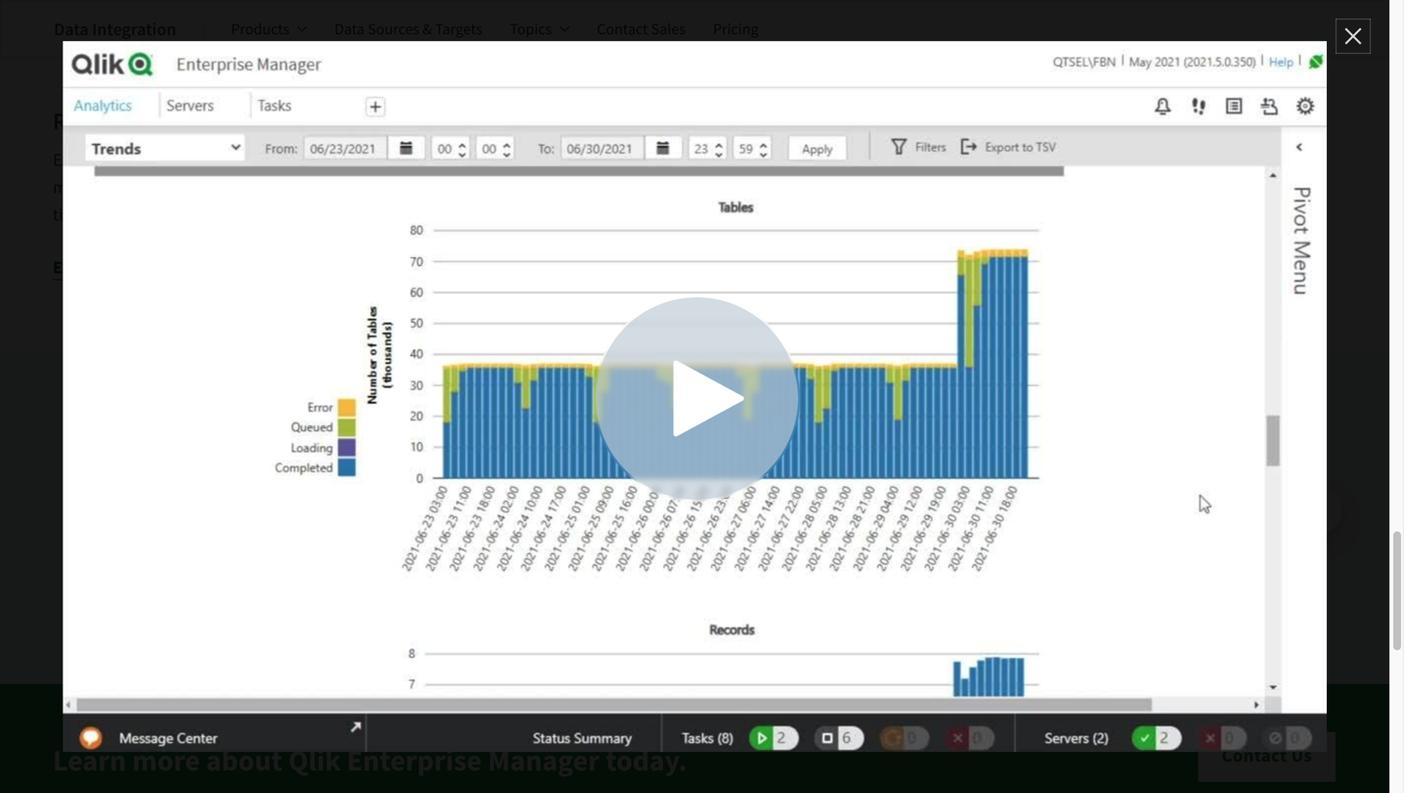 Task type: describe. For each thing, give the bounding box(es) containing it.
data
[[945, 484, 975, 502]]

managed
[[930, 106, 1021, 137]]

continuously
[[1084, 176, 1180, 199]]

contact us
[[1222, 743, 1312, 768]]

explore data lake creation
[[930, 256, 1138, 279]]

processes
[[930, 176, 1002, 199]]

data up complex
[[1026, 106, 1073, 137]]

and down "transformation"
[[1249, 176, 1277, 199]]

simple,
[[369, 176, 423, 199]]

data sources & targets link
[[335, 6, 483, 53]]

quickly
[[491, 149, 546, 171]]

real-
[[53, 106, 103, 137]]

(cdc)
[[318, 106, 375, 137]]

automate complex ingestion and transformation processes to provide continuously updated and analytics-ready data lakes.
[[930, 149, 1285, 226]]

sheet
[[978, 484, 1017, 502]]

your
[[945, 507, 991, 538]]

& inside qlik enterprise manager security & auditing
[[403, 507, 418, 538]]

lake for managed
[[1077, 106, 1125, 137]]

watch video
[[527, 555, 622, 579]]

ready
[[1001, 204, 1042, 226]]

deploy
[[652, 149, 703, 171]]

without
[[702, 176, 759, 199]]

explore data streaming link
[[53, 254, 249, 281]]

into
[[221, 149, 251, 171]]

qlik inside qlik enterprise manager security & auditing
[[68, 507, 109, 538]]

managed data lake creation
[[930, 106, 1215, 137]]

scale
[[945, 541, 999, 571]]

close player image
[[1337, 20, 1370, 53]]

explore data streaming
[[53, 256, 235, 279]]

data integration
[[54, 18, 176, 41]]

automation for explore data warehouse automation
[[682, 229, 774, 252]]

agile
[[491, 106, 541, 137]]

targets
[[435, 19, 483, 39]]

microservices
[[216, 176, 317, 199]]

contact us link
[[1198, 731, 1337, 783]]

data inside quickly design, build, deploy and manage purpose- built cloud data warehouses without manual coding.
[[574, 176, 607, 199]]

manage
[[738, 149, 797, 171]]

creation for explore data lake creation
[[1071, 256, 1138, 279]]

learn
[[53, 741, 126, 781]]

transformation
[[1174, 149, 1285, 171]]

command
[[995, 507, 1100, 538]]

about
[[206, 741, 282, 781]]

design,
[[550, 149, 603, 171]]

coding.
[[822, 176, 877, 199]]

contact sales link
[[597, 6, 686, 53]]

qlik enterprise manager security & auditing
[[68, 507, 418, 571]]

lake for explore
[[1031, 256, 1068, 279]]

universal
[[122, 204, 189, 226]]

data left sources
[[335, 19, 365, 39]]

updated
[[1183, 176, 1245, 199]]

auditing
[[68, 541, 154, 571]]

provide
[[1024, 176, 1081, 199]]

real-
[[426, 176, 459, 199]]

time
[[53, 204, 86, 226]]

data up design,
[[546, 106, 592, 137]]

warehouse for agile
[[597, 106, 709, 137]]

lakes.
[[1082, 204, 1124, 226]]

learn more about qlik enterprise manager today.
[[53, 741, 687, 781]]

integration
[[92, 18, 176, 41]]

analytics
[[753, 507, 845, 538]]

to for real-time data streaming (cdc)
[[345, 149, 360, 171]]

pricing link
[[713, 6, 759, 53]]

more
[[132, 741, 200, 781]]

data left integration
[[54, 18, 89, 41]]

data sheet your command center for large scale data replication
[[945, 484, 1266, 571]]

and inside quickly design, build, deploy and manage purpose- built cloud data warehouses without manual coding.
[[706, 149, 734, 171]]

built
[[491, 176, 525, 199]]

video
[[579, 555, 622, 579]]

today.
[[606, 741, 687, 781]]

solution.
[[192, 204, 257, 226]]

data inside automate complex ingestion and transformation processes to provide continuously updated and analytics-ready data lakes.
[[1046, 204, 1079, 226]]

watch
[[527, 555, 575, 579]]

explore data warehouse automation
[[491, 229, 774, 252]]

& inside data integration menu bar
[[423, 19, 432, 39]]

ingestion
[[1071, 149, 1139, 171]]

modern
[[53, 176, 111, 199]]

1 horizontal spatial enterprise
[[347, 741, 482, 781]]

data down ready
[[992, 256, 1028, 279]]

analytics-
[[930, 204, 1001, 226]]



Task type: vqa. For each thing, say whether or not it's contained in the screenshot.
manage
yes



Task type: locate. For each thing, give the bounding box(es) containing it.
warehouse for explore
[[593, 229, 679, 252]]

and up continuously
[[1142, 149, 1171, 171]]

data inside 'data sheet your command center for large scale data replication'
[[1004, 541, 1050, 571]]

1 horizontal spatial to
[[1006, 176, 1021, 199]]

video
[[507, 484, 543, 502]]

sources
[[368, 19, 419, 39]]

data down the provide
[[1046, 204, 1079, 226]]

enterprise
[[106, 149, 181, 171]]

2 horizontal spatial manager
[[661, 507, 749, 538]]

qlik
[[68, 507, 109, 538], [507, 507, 547, 538], [288, 741, 341, 781]]

a
[[357, 176, 365, 199]]

to up the a
[[345, 149, 360, 171]]

pricing
[[713, 19, 759, 39]]

1 horizontal spatial lake
[[1077, 106, 1125, 137]]

contact sales
[[597, 19, 686, 39]]

2 horizontal spatial data
[[1046, 204, 1079, 226]]

1 vertical spatial automation
[[682, 229, 774, 252]]

automate
[[930, 149, 1002, 171]]

automation up "manage" at right top
[[713, 106, 833, 137]]

warehouse up the deploy
[[597, 106, 709, 137]]

2 horizontal spatial explore
[[930, 256, 988, 279]]

contact for contact sales
[[597, 19, 648, 39]]

1 vertical spatial contact
[[1222, 743, 1288, 768]]

contact for contact us
[[1222, 743, 1288, 768]]

creation down the lakes.
[[1071, 256, 1138, 279]]

large
[[1210, 507, 1266, 538]]

explore
[[491, 229, 550, 252], [53, 256, 112, 279], [930, 256, 988, 279]]

explore down "time"
[[53, 256, 112, 279]]

0 horizontal spatial manager
[[223, 507, 310, 538]]

1 horizontal spatial manager
[[488, 741, 600, 781]]

0 horizontal spatial explore
[[53, 256, 112, 279]]

analytics
[[115, 176, 180, 199]]

0 vertical spatial &
[[423, 19, 432, 39]]

and right "time"
[[90, 204, 118, 226]]

1 vertical spatial streaming
[[154, 256, 235, 279]]

data down universal
[[115, 256, 151, 279]]

purpose-
[[801, 149, 867, 171]]

creation
[[1129, 106, 1215, 137], [1071, 256, 1138, 279]]

center
[[1104, 507, 1172, 538]]

warehouse
[[597, 106, 709, 137], [593, 229, 679, 252]]

streaming up the live
[[209, 106, 313, 137]]

automation down without
[[682, 229, 774, 252]]

streaming
[[209, 106, 313, 137], [154, 256, 235, 279]]

quickly design, build, deploy and manage purpose- built cloud data warehouses without manual coding.
[[491, 149, 877, 199]]

lake down ready
[[1031, 256, 1068, 279]]

streaming down solution. on the top of page
[[154, 256, 235, 279]]

replication
[[1055, 541, 1169, 571]]

explore data warehouse automation link
[[491, 227, 789, 254]]

contact inside data integration menu bar
[[597, 19, 648, 39]]

manager inside video qlik enterprise manager analytics
[[661, 507, 749, 538]]

us
[[1291, 743, 1312, 768]]

qlik right about
[[288, 741, 341, 781]]

0 horizontal spatial enterprise
[[114, 507, 218, 538]]

lake up the ingestion
[[1077, 106, 1125, 137]]

to up ready
[[1006, 176, 1021, 199]]

manual
[[763, 176, 819, 199]]

creation up "transformation"
[[1129, 106, 1215, 137]]

extend
[[53, 149, 103, 171]]

to inside automate complex ingestion and transformation processes to provide continuously updated and analytics-ready data lakes.
[[1006, 176, 1021, 199]]

data sources & targets
[[335, 19, 483, 39]]

0 horizontal spatial to
[[345, 149, 360, 171]]

for
[[1176, 507, 1205, 538]]

1 horizontal spatial qlik
[[288, 741, 341, 781]]

0 vertical spatial to
[[345, 149, 360, 171]]

warehouse down warehouses
[[593, 229, 679, 252]]

1 horizontal spatial &
[[423, 19, 432, 39]]

streams
[[283, 149, 341, 171]]

time
[[103, 106, 153, 137]]

lake
[[1077, 106, 1125, 137], [1031, 256, 1068, 279]]

1 horizontal spatial explore
[[491, 229, 550, 252]]

data integration menu bar
[[54, 6, 786, 53]]

to for managed data lake creation
[[1006, 176, 1021, 199]]

live
[[254, 149, 280, 171]]

security
[[315, 507, 398, 538]]

0 horizontal spatial lake
[[1031, 256, 1068, 279]]

0 vertical spatial lake
[[1077, 106, 1125, 137]]

enterprise inside video qlik enterprise manager analytics
[[552, 507, 657, 538]]

explore down built
[[491, 229, 550, 252]]

data inside extend enterprise data into live streams to enable modern analytics and microservices with a simple, real- time and universal solution.
[[185, 149, 218, 171]]

watch video link
[[507, 553, 622, 581]]

1 vertical spatial warehouse
[[593, 229, 679, 252]]

data down design,
[[574, 176, 607, 199]]

and up solution. on the top of page
[[184, 176, 212, 199]]

qlik up auditing
[[68, 507, 109, 538]]

2 vertical spatial data
[[1046, 204, 1079, 226]]

explore for real-time data streaming (cdc)
[[53, 256, 112, 279]]

1 horizontal spatial data
[[574, 176, 607, 199]]

warehouse inside explore data warehouse automation link
[[593, 229, 679, 252]]

and up without
[[706, 149, 734, 171]]

0 horizontal spatial data
[[185, 149, 218, 171]]

0 vertical spatial streaming
[[209, 106, 313, 137]]

1 vertical spatial lake
[[1031, 256, 1068, 279]]

1 horizontal spatial contact
[[1222, 743, 1288, 768]]

0 vertical spatial warehouse
[[597, 106, 709, 137]]

0 horizontal spatial qlik
[[68, 507, 109, 538]]

0 horizontal spatial &
[[403, 507, 418, 538]]

to
[[345, 149, 360, 171], [1006, 176, 1021, 199]]

1 vertical spatial to
[[1006, 176, 1021, 199]]

automation for agile data warehouse automation
[[713, 106, 833, 137]]

qlik inside video qlik enterprise manager analytics
[[507, 507, 547, 538]]

build,
[[606, 149, 649, 171]]

vidyard media player region
[[63, 41, 1327, 752]]

1 vertical spatial creation
[[1071, 256, 1138, 279]]

qlik down video
[[507, 507, 547, 538]]

& right security
[[403, 507, 418, 538]]

complex
[[1005, 149, 1068, 171]]

0 vertical spatial automation
[[713, 106, 833, 137]]

contact
[[597, 19, 648, 39], [1222, 743, 1288, 768]]

explore down analytics-
[[930, 256, 988, 279]]

data down cloud
[[553, 229, 589, 252]]

0 vertical spatial creation
[[1129, 106, 1215, 137]]

data left into
[[185, 149, 218, 171]]

to inside extend enterprise data into live streams to enable modern analytics and microservices with a simple, real- time and universal solution.
[[345, 149, 360, 171]]

and
[[706, 149, 734, 171], [1142, 149, 1171, 171], [184, 176, 212, 199], [1249, 176, 1277, 199], [90, 204, 118, 226]]

enterprise inside qlik enterprise manager security & auditing
[[114, 507, 218, 538]]

video qlik enterprise manager analytics
[[507, 484, 845, 538]]

explore for managed data lake creation
[[930, 256, 988, 279]]

creation for managed data lake creation
[[1129, 106, 1215, 137]]

1 vertical spatial data
[[574, 176, 607, 199]]

1 vertical spatial &
[[403, 507, 418, 538]]

0 horizontal spatial contact
[[597, 19, 648, 39]]

manager inside qlik enterprise manager security & auditing
[[223, 507, 310, 538]]

automation
[[713, 106, 833, 137], [682, 229, 774, 252]]

2 horizontal spatial qlik
[[507, 507, 547, 538]]

real-time data streaming (cdc)
[[53, 106, 375, 137]]

agile data warehouse automation
[[491, 106, 833, 137]]

data right time on the left top
[[158, 106, 205, 137]]

enterprise
[[114, 507, 218, 538], [552, 507, 657, 538], [347, 741, 482, 781]]

with
[[321, 176, 353, 199]]

sales
[[651, 19, 686, 39]]

enable
[[364, 149, 414, 171]]

contact left the sales
[[597, 19, 648, 39]]

warehouses
[[610, 176, 698, 199]]

&
[[423, 19, 432, 39], [403, 507, 418, 538]]

explore data lake creation link
[[930, 254, 1152, 281]]

0 vertical spatial contact
[[597, 19, 648, 39]]

0 vertical spatial data
[[185, 149, 218, 171]]

2 horizontal spatial enterprise
[[552, 507, 657, 538]]

creation inside explore data lake creation link
[[1071, 256, 1138, 279]]

cloud
[[529, 176, 570, 199]]

& left the targets
[[423, 19, 432, 39]]

data
[[185, 149, 218, 171], [574, 176, 607, 199], [1046, 204, 1079, 226]]

contact left us
[[1222, 743, 1288, 768]]

data down command
[[1004, 541, 1050, 571]]

extend enterprise data into live streams to enable modern analytics and microservices with a simple, real- time and universal solution.
[[53, 149, 459, 226]]



